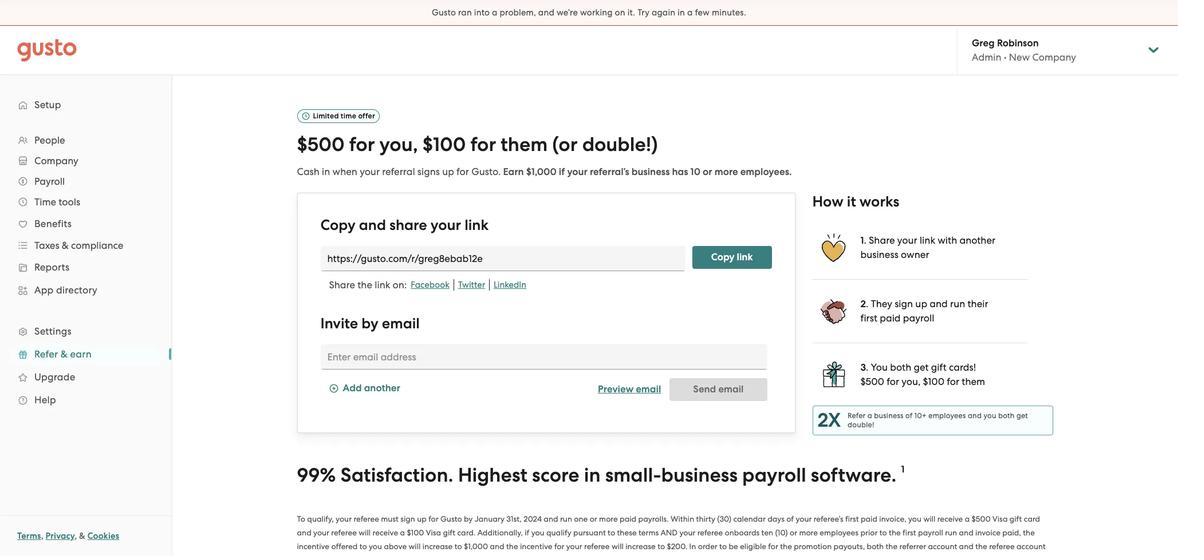 Task type: locate. For each thing, give the bounding box(es) containing it.
1 vertical spatial both
[[999, 412, 1015, 420]]

2 horizontal spatial both
[[999, 412, 1015, 420]]

referee
[[354, 515, 379, 524], [331, 529, 357, 538], [698, 529, 723, 538], [584, 542, 610, 552], [990, 542, 1015, 552]]

0 vertical spatial first
[[861, 313, 878, 324]]

invite by email
[[321, 315, 420, 333]]

paid down they at right bottom
[[880, 313, 901, 324]]

benefits link
[[11, 214, 160, 234]]

2 vertical spatial run
[[945, 529, 958, 538]]

company
[[1033, 52, 1077, 63], [34, 155, 78, 167]]

help link
[[11, 390, 160, 411]]

company right new
[[1033, 52, 1077, 63]]

1 horizontal spatial first
[[861, 313, 878, 324]]

payroll inside to qualify, your referee must sign up for gusto by january 31st, 2024 and run one or more paid payrolls. within thirty (30) calendar days of your referee's first paid invoice, you will receive a $500 visa gift card and your referee will receive a $100 visa gift card. additionally, if you qualify pursuant to these terms and your referee onboards ten (10) or more employees prior to the first payroll run and invoice paid, the incentive offered to you above will increase to $1,000 and the incentive for your referee will increase to $200. in order to be eligible for the promotion payouts, both the referrer account and the referee account must be open at the time the payouts are issued. you cannot participate in pay-per-click advertising on trademarked terms, including any derivations, variations or misspellings thereof, for search or conte
[[918, 529, 944, 538]]

0 horizontal spatial 1
[[861, 235, 864, 247]]

. for 1
[[864, 235, 867, 246]]

ten
[[762, 529, 774, 538]]

0 vertical spatial must
[[381, 515, 399, 524]]

1 horizontal spatial must
[[381, 515, 399, 524]]

working
[[580, 7, 613, 18]]

a inside refer a business of 10+ employees and you both get double!
[[868, 412, 873, 420]]

0 horizontal spatial by
[[362, 315, 379, 333]]

2 vertical spatial first
[[903, 529, 917, 538]]

0 horizontal spatial time
[[341, 112, 356, 120]]

linkedin
[[494, 280, 527, 290]]

0 vertical spatial both
[[891, 362, 912, 373]]

employees right 10+
[[929, 412, 966, 420]]

1 vertical spatial you,
[[902, 376, 921, 388]]

1 horizontal spatial by
[[464, 515, 473, 524]]

referrer
[[900, 542, 927, 552]]

email right preview
[[636, 384, 661, 396]]

gusto navigation element
[[0, 75, 171, 430]]

them down cards!
[[962, 376, 986, 388]]

0 horizontal spatial if
[[525, 529, 530, 538]]

1 horizontal spatial ,
[[75, 532, 77, 542]]

setup link
[[11, 95, 160, 115]]

0 vertical spatial of
[[906, 412, 913, 420]]

Enter email address email field
[[321, 345, 767, 370]]

them up earn on the top
[[501, 133, 548, 156]]

link inside copy link 'button'
[[737, 251, 753, 263]]

1 horizontal spatial refer
[[848, 412, 866, 420]]

sign inside to qualify, your referee must sign up for gusto by january 31st, 2024 and run one or more paid payrolls. within thirty (30) calendar days of your referee's first paid invoice, you will receive a $500 visa gift card and your referee will receive a $100 visa gift card. additionally, if you qualify pursuant to these terms and your referee onboards ten (10) or more employees prior to the first payroll run and invoice paid, the incentive offered to you above will increase to $1,000 and the incentive for your referee will increase to $200. in order to be eligible for the promotion payouts, both the referrer account and the referee account must be open at the time the payouts are issued. you cannot participate in pay-per-click advertising on trademarked terms, including any derivations, variations or misspellings thereof, for search or conte
[[401, 515, 415, 524]]

& for earn
[[61, 349, 68, 360]]

both inside to qualify, your referee must sign up for gusto by january 31st, 2024 and run one or more paid payrolls. within thirty (30) calendar days of your referee's first paid invoice, you will receive a $500 visa gift card and your referee will receive a $100 visa gift card. additionally, if you qualify pursuant to these terms and your referee onboards ten (10) or more employees prior to the first payroll run and invoice paid, the incentive offered to you above will increase to $1,000 and the incentive for your referee will increase to $200. in order to be eligible for the promotion payouts, both the referrer account and the referee account must be open at the time the payouts are issued. you cannot participate in pay-per-click advertising on trademarked terms, including any derivations, variations or misspellings thereof, for search or conte
[[867, 542, 884, 552]]

of
[[906, 412, 913, 420], [787, 515, 794, 524]]

2 horizontal spatial more
[[800, 529, 818, 538]]

$100 up signs
[[423, 133, 466, 156]]

twitter button
[[454, 279, 490, 291]]

. for 2
[[866, 298, 869, 310]]

business inside the 1 . share your link with another business owner
[[861, 249, 899, 261]]

or right '(10)'
[[790, 529, 798, 538]]

1 horizontal spatial on
[[661, 556, 670, 557]]

your inside the 1 . share your link with another business owner
[[898, 235, 918, 246]]

first down 2
[[861, 313, 878, 324]]

to right prior
[[880, 529, 887, 538]]

gift
[[931, 362, 947, 373], [1010, 515, 1022, 524], [443, 529, 456, 538]]

2 horizontal spatial up
[[916, 298, 928, 310]]

0 vertical spatial you
[[871, 362, 888, 373]]

$500 down the 3
[[861, 376, 885, 388]]

1 vertical spatial refer
[[848, 412, 866, 420]]

your inside cash in when your referral signs up for gusto. earn $1,000 if your referral's business has 10 or more employees.
[[360, 166, 380, 178]]

99%
[[297, 464, 336, 487]]

if down 2024
[[525, 529, 530, 538]]

& left the cookies
[[79, 532, 85, 542]]

double!
[[848, 421, 875, 430]]

0 horizontal spatial get
[[914, 362, 929, 373]]

by right invite
[[362, 315, 379, 333]]

the left on:
[[358, 279, 372, 291]]

by up card.
[[464, 515, 473, 524]]

you
[[984, 412, 997, 420], [909, 515, 922, 524], [532, 529, 545, 538], [369, 542, 382, 552]]

1 vertical spatial time
[[372, 556, 388, 557]]

in left pay-
[[560, 556, 566, 557]]

2 vertical spatial gift
[[443, 529, 456, 538]]

pay-
[[568, 556, 585, 557]]

0 horizontal spatial copy
[[321, 216, 356, 234]]

to left these
[[608, 529, 615, 538]]

list
[[0, 130, 171, 412]]

twitter
[[458, 280, 485, 290]]

0 horizontal spatial company
[[34, 155, 78, 167]]

0 vertical spatial if
[[559, 166, 565, 178]]

0 horizontal spatial you,
[[380, 133, 418, 156]]

gusto up card.
[[441, 515, 462, 524]]

up inside 2 . they sign up and run their first paid payroll
[[916, 298, 928, 310]]

0 horizontal spatial gift
[[443, 529, 456, 538]]

incentive up participate
[[520, 542, 553, 552]]

1 vertical spatial .
[[866, 298, 869, 310]]

your up owner
[[898, 235, 918, 246]]

2 horizontal spatial $500
[[972, 515, 991, 524]]

has
[[672, 166, 688, 178]]

first right referee's
[[846, 515, 859, 524]]

copy
[[321, 216, 356, 234], [711, 251, 735, 263]]

1 vertical spatial $100
[[923, 376, 945, 388]]

again
[[652, 7, 676, 18]]

preview email
[[598, 384, 661, 396]]

2 vertical spatial $100
[[407, 529, 424, 538]]

1 vertical spatial first
[[846, 515, 859, 524]]

1 vertical spatial $1,000
[[464, 542, 488, 552]]

, left the cookies
[[75, 532, 77, 542]]

up up payouts
[[417, 515, 427, 524]]

business up "double!"
[[875, 412, 904, 420]]

your down (or
[[567, 166, 588, 178]]

1 vertical spatial receive
[[373, 529, 398, 538]]

share the link on: facebook
[[329, 279, 450, 291]]

0 vertical spatial &
[[62, 240, 69, 252]]

we're
[[557, 7, 578, 18]]

get inside 3 . you both get gift cards! $500 for you, $100 for them
[[914, 362, 929, 373]]

module__icon___go7vc image
[[329, 385, 338, 394]]

must up above
[[381, 515, 399, 524]]

0 horizontal spatial another
[[364, 383, 400, 395]]

2 vertical spatial both
[[867, 542, 884, 552]]

copy inside 'button'
[[711, 251, 735, 263]]

search
[[974, 556, 998, 557]]

refer a business of 10+ employees and you both get double!
[[848, 412, 1029, 430]]

0 horizontal spatial first
[[846, 515, 859, 524]]

1 vertical spatial 1
[[902, 464, 905, 476]]

you, up referral
[[380, 133, 418, 156]]

to
[[297, 515, 305, 524]]

in right cash
[[322, 166, 330, 178]]

your right when
[[360, 166, 380, 178]]

you right issued.
[[475, 556, 489, 557]]

another
[[960, 235, 996, 246], [364, 383, 400, 395]]

refer
[[34, 349, 58, 360], [848, 412, 866, 420]]

you right the 3
[[871, 362, 888, 373]]

0 horizontal spatial both
[[867, 542, 884, 552]]

paid up these
[[620, 515, 637, 524]]

0 vertical spatial refer
[[34, 349, 58, 360]]

owner
[[901, 249, 930, 261]]

app
[[34, 285, 54, 296]]

more up promotion
[[800, 529, 818, 538]]

any
[[780, 556, 794, 557]]

2 incentive from the left
[[520, 542, 553, 552]]

2
[[861, 298, 866, 310]]

. inside 2 . they sign up and run their first paid payroll
[[866, 298, 869, 310]]

business inside refer a business of 10+ employees and you both get double!
[[875, 412, 904, 420]]

refer down settings
[[34, 349, 58, 360]]

1 vertical spatial payroll
[[743, 464, 807, 487]]

must left open
[[297, 556, 315, 557]]

0 horizontal spatial be
[[317, 556, 326, 557]]

employees
[[929, 412, 966, 420], [820, 529, 859, 538]]

business up 'thirty'
[[662, 464, 738, 487]]

or right the variations
[[878, 556, 885, 557]]

people button
[[11, 130, 160, 151]]

1 horizontal spatial both
[[891, 362, 912, 373]]

gift up paid,
[[1010, 515, 1022, 524]]

&
[[62, 240, 69, 252], [61, 349, 68, 360], [79, 532, 85, 542]]

within
[[671, 515, 695, 524]]

an illustration of a heart image
[[820, 234, 848, 262]]

in
[[678, 7, 685, 18], [322, 166, 330, 178], [584, 464, 601, 487], [560, 556, 566, 557]]

$1,000 inside to qualify, your referee must sign up for gusto by january 31st, 2024 and run one or more paid payrolls. within thirty (30) calendar days of your referee's first paid invoice, you will receive a $500 visa gift card and your referee will receive a $100 visa gift card. additionally, if you qualify pursuant to these terms and your referee onboards ten (10) or more employees prior to the first payroll run and invoice paid, the incentive offered to you above will increase to $1,000 and the incentive for your referee will increase to $200. in order to be eligible for the promotion payouts, both the referrer account and the referee account must be open at the time the payouts are issued. you cannot participate in pay-per-click advertising on trademarked terms, including any derivations, variations or misspellings thereof, for search or conte
[[464, 542, 488, 552]]

above
[[384, 542, 407, 552]]

1 horizontal spatial account
[[1017, 542, 1046, 552]]

2 vertical spatial $500
[[972, 515, 991, 524]]

time down above
[[372, 556, 388, 557]]

$500 inside to qualify, your referee must sign up for gusto by january 31st, 2024 and run one or more paid payrolls. within thirty (30) calendar days of your referee's first paid invoice, you will receive a $500 visa gift card and your referee will receive a $100 visa gift card. additionally, if you qualify pursuant to these terms and your referee onboards ten (10) or more employees prior to the first payroll run and invoice paid, the incentive offered to you above will increase to $1,000 and the incentive for your referee will increase to $200. in order to be eligible for the promotion payouts, both the referrer account and the referee account must be open at the time the payouts are issued. you cannot participate in pay-per-click advertising on trademarked terms, including any derivations, variations or misspellings thereof, for search or conte
[[972, 515, 991, 524]]

business left owner
[[861, 249, 899, 261]]

increase up advertising
[[626, 542, 656, 552]]

2 vertical spatial .
[[866, 362, 869, 373]]

on left "it." at right
[[615, 7, 626, 18]]

and left their
[[930, 298, 948, 310]]

. right an illustration of a heart image
[[864, 235, 867, 246]]

2 . they sign up and run their first paid payroll
[[861, 298, 989, 324]]

more
[[715, 166, 738, 178], [599, 515, 618, 524], [800, 529, 818, 538]]

0 horizontal spatial more
[[599, 515, 618, 524]]

refer for refer & earn
[[34, 349, 58, 360]]

incentive up open
[[297, 542, 329, 552]]

1 horizontal spatial be
[[729, 542, 738, 552]]

. inside the 1 . share your link with another business owner
[[864, 235, 867, 246]]

1 vertical spatial on
[[661, 556, 670, 557]]

, left privacy
[[41, 532, 43, 542]]

0 horizontal spatial $500
[[297, 133, 345, 156]]

increase up are
[[423, 542, 453, 552]]

and left we're
[[538, 7, 555, 18]]

or
[[703, 166, 713, 178], [590, 515, 597, 524], [790, 529, 798, 538], [878, 556, 885, 557], [1000, 556, 1007, 557]]

1 increase from the left
[[423, 542, 453, 552]]

10+
[[915, 412, 927, 420]]

sign right they at right bottom
[[895, 298, 913, 310]]

0 vertical spatial on
[[615, 7, 626, 18]]

& for compliance
[[62, 240, 69, 252]]

up right they at right bottom
[[916, 298, 928, 310]]

an illustration of a handshake image
[[820, 297, 848, 326]]

time tools button
[[11, 192, 160, 213]]

first up referrer on the right of the page
[[903, 529, 917, 538]]

. left they at right bottom
[[866, 298, 869, 310]]

1 vertical spatial get
[[1017, 412, 1029, 420]]

$200.
[[667, 542, 688, 552]]

company down people
[[34, 155, 78, 167]]

greg robinson admin • new company
[[972, 37, 1077, 63]]

gusto ran into a problem, and we're working on it. try again in a few minutes.
[[432, 7, 747, 18]]

1 vertical spatial visa
[[426, 529, 441, 538]]

card.
[[457, 529, 476, 538]]

account
[[928, 542, 958, 552], [1017, 542, 1046, 552]]

(or
[[552, 133, 578, 156]]

on:
[[393, 279, 407, 291]]

greg
[[972, 37, 995, 49]]

99% satisfaction. highest score in small-business payroll software. 1
[[297, 464, 905, 487]]

company inside 'dropdown button'
[[34, 155, 78, 167]]

2 account from the left
[[1017, 542, 1046, 552]]

2 vertical spatial payroll
[[918, 529, 944, 538]]

run inside 2 . they sign up and run their first paid payroll
[[951, 298, 966, 310]]

gusto.
[[472, 166, 501, 178]]

terms link
[[17, 532, 41, 542]]

share up invite
[[329, 279, 355, 291]]

& inside dropdown button
[[62, 240, 69, 252]]

1 horizontal spatial increase
[[626, 542, 656, 552]]

. right an illustration of a gift image
[[866, 362, 869, 373]]

time left offer
[[341, 112, 356, 120]]

10
[[691, 166, 701, 178]]

1 horizontal spatial you,
[[902, 376, 921, 388]]

if
[[559, 166, 565, 178], [525, 529, 530, 538]]

paid up prior
[[861, 515, 878, 524]]

email down on:
[[382, 315, 420, 333]]

up inside to qualify, your referee must sign up for gusto by january 31st, 2024 and run one or more paid payrolls. within thirty (30) calendar days of your referee's first paid invoice, you will receive a $500 visa gift card and your referee will receive a $100 visa gift card. additionally, if you qualify pursuant to these terms and your referee onboards ten (10) or more employees prior to the first payroll run and invoice paid, the incentive offered to you above will increase to $1,000 and the incentive for your referee will increase to $200. in order to be eligible for the promotion payouts, both the referrer account and the referee account must be open at the time the payouts are issued. you cannot participate in pay-per-click advertising on trademarked terms, including any derivations, variations or misspellings thereof, for search or conte
[[417, 515, 427, 524]]

& right taxes
[[62, 240, 69, 252]]

2 horizontal spatial gift
[[1010, 515, 1022, 524]]

1 vertical spatial if
[[525, 529, 530, 538]]

gift left card.
[[443, 529, 456, 538]]

paid inside 2 . they sign up and run their first paid payroll
[[880, 313, 901, 324]]

payroll up 3 . you both get gift cards! $500 for you, $100 for them
[[903, 313, 935, 324]]

1 vertical spatial $500
[[861, 376, 885, 388]]

0 horizontal spatial up
[[417, 515, 427, 524]]

employees.
[[741, 166, 792, 178]]

by inside to qualify, your referee must sign up for gusto by january 31st, 2024 and run one or more paid payrolls. within thirty (30) calendar days of your referee's first paid invoice, you will receive a $500 visa gift card and your referee will receive a $100 visa gift card. additionally, if you qualify pursuant to these terms and your referee onboards ten (10) or more employees prior to the first payroll run and invoice paid, the incentive offered to you above will increase to $1,000 and the incentive for your referee will increase to $200. in order to be eligible for the promotion payouts, both the referrer account and the referee account must be open at the time the payouts are issued. you cannot participate in pay-per-click advertising on trademarked terms, including any derivations, variations or misspellings thereof, for search or conte
[[464, 515, 473, 524]]

1 vertical spatial must
[[297, 556, 315, 557]]

1 , from the left
[[41, 532, 43, 542]]

you inside 3 . you both get gift cards! $500 for you, $100 for them
[[871, 362, 888, 373]]

of inside to qualify, your referee must sign up for gusto by january 31st, 2024 and run one or more paid payrolls. within thirty (30) calendar days of your referee's first paid invoice, you will receive a $500 visa gift card and your referee will receive a $100 visa gift card. additionally, if you qualify pursuant to these terms and your referee onboards ten (10) or more employees prior to the first payroll run and invoice paid, the incentive offered to you above will increase to $1,000 and the incentive for your referee will increase to $200. in order to be eligible for the promotion payouts, both the referrer account and the referee account must be open at the time the payouts are issued. you cannot participate in pay-per-click advertising on trademarked terms, including any derivations, variations or misspellings thereof, for search or conte
[[787, 515, 794, 524]]

$100 up 10+
[[923, 376, 945, 388]]

1 horizontal spatial 1
[[902, 464, 905, 476]]

and
[[538, 7, 555, 18], [359, 216, 386, 234], [930, 298, 948, 310], [968, 412, 982, 420], [544, 515, 558, 524], [297, 529, 312, 538], [959, 529, 974, 538], [490, 542, 505, 552], [959, 542, 974, 552]]

receive up above
[[373, 529, 398, 538]]

None field
[[321, 246, 686, 271]]

0 vertical spatial employees
[[929, 412, 966, 420]]

double!)
[[583, 133, 658, 156]]

and down cards!
[[968, 412, 982, 420]]

1 vertical spatial email
[[636, 384, 661, 396]]

0 horizontal spatial sign
[[401, 515, 415, 524]]

up right signs
[[442, 166, 454, 178]]

how
[[813, 193, 844, 211]]

privacy link
[[46, 532, 75, 542]]

on down the $200.
[[661, 556, 670, 557]]

the right at
[[358, 556, 370, 557]]

your right qualify,
[[336, 515, 352, 524]]

1 horizontal spatial email
[[636, 384, 661, 396]]

0 vertical spatial company
[[1033, 52, 1077, 63]]

terms
[[17, 532, 41, 542]]

account down paid,
[[1017, 542, 1046, 552]]

1
[[861, 235, 864, 247], [902, 464, 905, 476]]

time
[[341, 112, 356, 120], [372, 556, 388, 557]]

& left earn at the bottom of the page
[[61, 349, 68, 360]]

first inside 2 . they sign up and run their first paid payroll
[[861, 313, 878, 324]]

get inside refer a business of 10+ employees and you both get double!
[[1017, 412, 1029, 420]]

up inside cash in when your referral signs up for gusto. earn $1,000 if your referral's business has 10 or more employees.
[[442, 166, 454, 178]]

the down 'invoice,'
[[889, 529, 901, 538]]

0 horizontal spatial share
[[329, 279, 355, 291]]

1 vertical spatial company
[[34, 155, 78, 167]]

0 horizontal spatial you
[[475, 556, 489, 557]]

2 vertical spatial &
[[79, 532, 85, 542]]

you, inside 3 . you both get gift cards! $500 for you, $100 for them
[[902, 376, 921, 388]]

upgrade link
[[11, 367, 160, 388]]

up for payrolls.
[[417, 515, 427, 524]]

if inside to qualify, your referee must sign up for gusto by january 31st, 2024 and run one or more paid payrolls. within thirty (30) calendar days of your referee's first paid invoice, you will receive a $500 visa gift card and your referee will receive a $100 visa gift card. additionally, if you qualify pursuant to these terms and your referee onboards ten (10) or more employees prior to the first payroll run and invoice paid, the incentive offered to you above will increase to $1,000 and the incentive for your referee will increase to $200. in order to be eligible for the promotion payouts, both the referrer account and the referee account must be open at the time the payouts are issued. you cannot participate in pay-per-click advertising on trademarked terms, including any derivations, variations or misspellings thereof, for search or conte
[[525, 529, 530, 538]]

1 right an illustration of a heart image
[[861, 235, 864, 247]]

refer inside refer a business of 10+ employees and you both get double!
[[848, 412, 866, 420]]

new
[[1009, 52, 1030, 63]]

additionally,
[[478, 529, 523, 538]]

0 vertical spatial email
[[382, 315, 420, 333]]

run left their
[[951, 298, 966, 310]]

eligible
[[740, 542, 767, 552]]

cannot
[[490, 556, 516, 557]]

refer inside refer & earn link
[[34, 349, 58, 360]]

copy for copy link
[[711, 251, 735, 263]]

payrolls.
[[639, 515, 669, 524]]

more right 10
[[715, 166, 738, 178]]

0 horizontal spatial on
[[615, 7, 626, 18]]

be left open
[[317, 556, 326, 557]]

1 vertical spatial gusto
[[441, 515, 462, 524]]

1 vertical spatial by
[[464, 515, 473, 524]]

the down above
[[390, 556, 402, 557]]

$100 up payouts
[[407, 529, 424, 538]]

another right with
[[960, 235, 996, 246]]

be up terms,
[[729, 542, 738, 552]]

1 horizontal spatial if
[[559, 166, 565, 178]]

by
[[362, 315, 379, 333], [464, 515, 473, 524]]

another inside button
[[364, 383, 400, 395]]

sign up above
[[401, 515, 415, 524]]

and left share
[[359, 216, 386, 234]]

2024
[[524, 515, 542, 524]]

$500 inside 3 . you both get gift cards! $500 for you, $100 for them
[[861, 376, 885, 388]]

and
[[661, 529, 678, 538]]

$500
[[297, 133, 345, 156], [861, 376, 885, 388], [972, 515, 991, 524]]

you, up 10+
[[902, 376, 921, 388]]

1 horizontal spatial sign
[[895, 298, 913, 310]]

employees inside to qualify, your referee must sign up for gusto by january 31st, 2024 and run one or more paid payrolls. within thirty (30) calendar days of your referee's first paid invoice, you will receive a $500 visa gift card and your referee will receive a $100 visa gift card. additionally, if you qualify pursuant to these terms and your referee onboards ten (10) or more employees prior to the first payroll run and invoice paid, the incentive offered to you above will increase to $1,000 and the incentive for your referee will increase to $200. in order to be eligible for the promotion payouts, both the referrer account and the referee account must be open at the time the payouts are issued. you cannot participate in pay-per-click advertising on trademarked terms, including any derivations, variations or misspellings thereof, for search or conte
[[820, 529, 859, 538]]

0 horizontal spatial visa
[[426, 529, 441, 538]]

more up these
[[599, 515, 618, 524]]

1 horizontal spatial get
[[1017, 412, 1029, 420]]

1 horizontal spatial gift
[[931, 362, 947, 373]]

1 horizontal spatial receive
[[938, 515, 963, 524]]

run left one
[[560, 515, 572, 524]]

sign inside 2 . they sign up and run their first paid payroll
[[895, 298, 913, 310]]

on inside to qualify, your referee must sign up for gusto by january 31st, 2024 and run one or more paid payrolls. within thirty (30) calendar days of your referee's first paid invoice, you will receive a $500 visa gift card and your referee will receive a $100 visa gift card. additionally, if you qualify pursuant to these terms and your referee onboards ten (10) or more employees prior to the first payroll run and invoice paid, the incentive offered to you above will increase to $1,000 and the incentive for your referee will increase to $200. in order to be eligible for the promotion payouts, both the referrer account and the referee account must be open at the time the payouts are issued. you cannot participate in pay-per-click advertising on trademarked terms, including any derivations, variations or misspellings thereof, for search or conte
[[661, 556, 670, 557]]

and left invoice
[[959, 529, 974, 538]]

link inside the 1 . share your link with another business owner
[[920, 235, 936, 246]]

if down (or
[[559, 166, 565, 178]]

0 horizontal spatial employees
[[820, 529, 859, 538]]



Task type: describe. For each thing, give the bounding box(es) containing it.
cookies
[[88, 532, 119, 542]]

$100 inside 3 . you both get gift cards! $500 for you, $100 for them
[[923, 376, 945, 388]]

1 horizontal spatial paid
[[861, 515, 878, 524]]

copy link button
[[693, 246, 772, 269]]

another inside the 1 . share your link with another business owner
[[960, 235, 996, 246]]

issued.
[[449, 556, 473, 557]]

1 . share your link with another business owner
[[861, 235, 996, 261]]

of inside refer a business of 10+ employees and you both get double!
[[906, 412, 913, 420]]

works
[[860, 193, 900, 211]]

3 . you both get gift cards! $500 for you, $100 for them
[[861, 362, 986, 388]]

variations
[[840, 556, 876, 557]]

ran
[[458, 7, 472, 18]]

earn
[[503, 166, 524, 178]]

1 inside the 1 . share your link with another business owner
[[861, 235, 864, 247]]

the up 'misspellings'
[[886, 542, 898, 552]]

preview
[[598, 384, 634, 396]]

the up any
[[781, 542, 792, 552]]

you inside refer a business of 10+ employees and you both get double!
[[984, 412, 997, 420]]

0 vertical spatial by
[[362, 315, 379, 333]]

and up cannot
[[490, 542, 505, 552]]

2 horizontal spatial first
[[903, 529, 917, 538]]

your down qualify,
[[313, 529, 329, 538]]

0 vertical spatial more
[[715, 166, 738, 178]]

people
[[34, 135, 65, 146]]

0 horizontal spatial email
[[382, 315, 420, 333]]

1 account from the left
[[928, 542, 958, 552]]

employees inside refer a business of 10+ employees and you both get double!
[[929, 412, 966, 420]]

in inside cash in when your referral signs up for gusto. earn $1,000 if your referral's business has 10 or more employees.
[[322, 166, 330, 178]]

gift inside 3 . you both get gift cards! $500 for you, $100 for them
[[931, 362, 947, 373]]

problem,
[[500, 7, 536, 18]]

cash
[[297, 166, 320, 178]]

0 horizontal spatial paid
[[620, 515, 637, 524]]

the up cannot
[[507, 542, 518, 552]]

derivations,
[[796, 556, 838, 557]]

referee's
[[814, 515, 844, 524]]

signs
[[418, 166, 440, 178]]

(30)
[[718, 515, 732, 524]]

time inside to qualify, your referee must sign up for gusto by january 31st, 2024 and run one or more paid payrolls. within thirty (30) calendar days of your referee's first paid invoice, you will receive a $500 visa gift card and your referee will receive a $100 visa gift card. additionally, if you qualify pursuant to these terms and your referee onboards ten (10) or more employees prior to the first payroll run and invoice paid, the incentive offered to you above will increase to $1,000 and the incentive for your referee will increase to $200. in order to be eligible for the promotion payouts, both the referrer account and the referee account must be open at the time the payouts are issued. you cannot participate in pay-per-click advertising on trademarked terms, including any derivations, variations or misspellings thereof, for search or conte
[[372, 556, 388, 557]]

•
[[1004, 52, 1007, 63]]

referral
[[382, 166, 415, 178]]

taxes & compliance button
[[11, 235, 160, 256]]

trademarked
[[672, 556, 719, 557]]

help
[[34, 395, 56, 406]]

app directory link
[[11, 280, 160, 301]]

1 vertical spatial gift
[[1010, 515, 1022, 524]]

or right one
[[590, 515, 597, 524]]

0 vertical spatial $100
[[423, 133, 466, 156]]

1 vertical spatial more
[[599, 515, 618, 524]]

benefits
[[34, 218, 72, 230]]

software.
[[811, 464, 897, 487]]

onboards
[[725, 529, 760, 538]]

and up thereof,
[[959, 542, 974, 552]]

time tools
[[34, 197, 80, 208]]

thereof,
[[932, 556, 960, 557]]

terms
[[639, 529, 659, 538]]

0 horizontal spatial receive
[[373, 529, 398, 538]]

taxes
[[34, 240, 59, 252]]

settings link
[[11, 321, 160, 342]]

2 increase from the left
[[626, 542, 656, 552]]

upgrade
[[34, 372, 75, 383]]

up for employees.
[[442, 166, 454, 178]]

payroll button
[[11, 171, 160, 192]]

0 horizontal spatial must
[[297, 556, 315, 557]]

the up search
[[976, 542, 988, 552]]

for inside cash in when your referral signs up for gusto. earn $1,000 if your referral's business has 10 or more employees.
[[457, 166, 469, 178]]

2x
[[818, 409, 841, 432]]

refer & earn link
[[11, 344, 160, 365]]

per-
[[585, 556, 601, 557]]

company inside greg robinson admin • new company
[[1033, 52, 1077, 63]]

pursuant
[[574, 529, 606, 538]]

cash in when your referral signs up for gusto. earn $1,000 if your referral's business has 10 or more employees.
[[297, 166, 792, 178]]

2x list
[[813, 216, 1053, 436]]

invite
[[321, 315, 358, 333]]

prior
[[861, 529, 878, 538]]

calendar
[[734, 515, 766, 524]]

qualify
[[547, 529, 572, 538]]

open
[[328, 556, 347, 557]]

email inside button
[[636, 384, 661, 396]]

are
[[435, 556, 447, 557]]

offered
[[331, 542, 358, 552]]

1 vertical spatial share
[[329, 279, 355, 291]]

referral's
[[590, 166, 630, 178]]

3
[[861, 362, 866, 374]]

preview email button
[[598, 379, 661, 402]]

to right offered at left
[[360, 542, 367, 552]]

. inside 3 . you both get gift cards! $500 for you, $100 for them
[[866, 362, 869, 373]]

order
[[698, 542, 718, 552]]

1 vertical spatial run
[[560, 515, 572, 524]]

the down card
[[1023, 529, 1035, 538]]

january
[[475, 515, 505, 524]]

share inside the 1 . share your link with another business owner
[[869, 235, 895, 246]]

both inside 3 . you both get gift cards! $500 for you, $100 for them
[[891, 362, 912, 373]]

small-
[[605, 464, 662, 487]]

earn
[[70, 349, 92, 360]]

0 vertical spatial $500
[[297, 133, 345, 156]]

your left referee's
[[796, 515, 812, 524]]

or right search
[[1000, 556, 1007, 557]]

list containing people
[[0, 130, 171, 412]]

in
[[690, 542, 696, 552]]

0 vertical spatial you,
[[380, 133, 418, 156]]

they
[[871, 298, 893, 310]]

$100 inside to qualify, your referee must sign up for gusto by january 31st, 2024 and run one or more paid payrolls. within thirty (30) calendar days of your referee's first paid invoice, you will receive a $500 visa gift card and your referee will receive a $100 visa gift card. additionally, if you qualify pursuant to these terms and your referee onboards ten (10) or more employees prior to the first payroll run and invoice paid, the incentive offered to you above will increase to $1,000 and the incentive for your referee will increase to $200. in order to be eligible for the promotion payouts, both the referrer account and the referee account must be open at the time the payouts are issued. you cannot participate in pay-per-click advertising on trademarked terms, including any derivations, variations or misspellings thereof, for search or conte
[[407, 529, 424, 538]]

tools
[[59, 197, 80, 208]]

0 vertical spatial $1,000
[[526, 166, 557, 178]]

0 horizontal spatial them
[[501, 133, 548, 156]]

2 , from the left
[[75, 532, 77, 542]]

you inside to qualify, your referee must sign up for gusto by january 31st, 2024 and run one or more paid payrolls. within thirty (30) calendar days of your referee's first paid invoice, you will receive a $500 visa gift card and your referee will receive a $100 visa gift card. additionally, if you qualify pursuant to these terms and your referee onboards ten (10) or more employees prior to the first payroll run and invoice paid, the incentive offered to you above will increase to $1,000 and the incentive for your referee will increase to $200. in order to be eligible for the promotion payouts, both the referrer account and the referee account must be open at the time the payouts are issued. you cannot participate in pay-per-click advertising on trademarked terms, including any derivations, variations or misspellings thereof, for search or conte
[[475, 556, 489, 557]]

and inside 2 . they sign up and run their first paid payroll
[[930, 298, 948, 310]]

your up pay-
[[567, 542, 583, 552]]

robinson
[[998, 37, 1039, 49]]

at
[[348, 556, 356, 557]]

business left has
[[632, 166, 670, 178]]

$500 for you, $100 for them (or double!)
[[297, 133, 658, 156]]

reports
[[34, 262, 70, 273]]

their
[[968, 298, 989, 310]]

your down within on the bottom right of page
[[680, 529, 696, 538]]

0 vertical spatial visa
[[993, 515, 1008, 524]]

an illustration of a gift image
[[820, 361, 848, 389]]

in right score
[[584, 464, 601, 487]]

both inside refer a business of 10+ employees and you both get double!
[[999, 412, 1015, 420]]

participate
[[518, 556, 558, 557]]

add another
[[343, 383, 400, 395]]

payroll
[[34, 176, 65, 187]]

facebook button
[[407, 279, 454, 291]]

with
[[938, 235, 958, 246]]

gusto inside to qualify, your referee must sign up for gusto by january 31st, 2024 and run one or more paid payrolls. within thirty (30) calendar days of your referee's first paid invoice, you will receive a $500 visa gift card and your referee will receive a $100 visa gift card. additionally, if you qualify pursuant to these terms and your referee onboards ten (10) or more employees prior to the first payroll run and invoice paid, the incentive offered to you above will increase to $1,000 and the incentive for your referee will increase to $200. in order to be eligible for the promotion payouts, both the referrer account and the referee account must be open at the time the payouts are issued. you cannot participate in pay-per-click advertising on trademarked terms, including any derivations, variations or misspellings thereof, for search or conte
[[441, 515, 462, 524]]

refer & earn
[[34, 349, 92, 360]]

reports link
[[11, 257, 160, 278]]

satisfaction.
[[341, 464, 454, 487]]

your right share
[[431, 216, 461, 234]]

0 vertical spatial receive
[[938, 515, 963, 524]]

copy for copy and share your link
[[321, 216, 356, 234]]

to down and
[[658, 542, 665, 552]]

to up terms,
[[720, 542, 727, 552]]

1 incentive from the left
[[297, 542, 329, 552]]

home image
[[17, 39, 77, 62]]

and up qualify
[[544, 515, 558, 524]]

settings
[[34, 326, 72, 337]]

2 vertical spatial more
[[800, 529, 818, 538]]

time
[[34, 197, 56, 208]]

payroll inside 2 . they sign up and run their first paid payroll
[[903, 313, 935, 324]]

invoice,
[[880, 515, 907, 524]]

0 vertical spatial gusto
[[432, 7, 456, 18]]

refer for refer a business of 10+ employees and you both get double!
[[848, 412, 866, 420]]

cards!
[[949, 362, 976, 373]]

share
[[390, 216, 427, 234]]

few
[[695, 7, 710, 18]]

1 inside 99% satisfaction. highest score in small-business payroll software. 1
[[902, 464, 905, 476]]

1 vertical spatial be
[[317, 556, 326, 557]]

copy link
[[711, 251, 753, 263]]

privacy
[[46, 532, 75, 542]]

or right 10
[[703, 166, 713, 178]]

add another button
[[329, 379, 400, 402]]

directory
[[56, 285, 97, 296]]

them inside 3 . you both get gift cards! $500 for you, $100 for them
[[962, 376, 986, 388]]

terms , privacy , & cookies
[[17, 532, 119, 542]]

and down to
[[297, 529, 312, 538]]

try
[[638, 7, 650, 18]]

to up issued.
[[455, 542, 462, 552]]

add
[[343, 383, 362, 395]]

in inside to qualify, your referee must sign up for gusto by january 31st, 2024 and run one or more paid payrolls. within thirty (30) calendar days of your referee's first paid invoice, you will receive a $500 visa gift card and your referee will receive a $100 visa gift card. additionally, if you qualify pursuant to these terms and your referee onboards ten (10) or more employees prior to the first payroll run and invoice paid, the incentive offered to you above will increase to $1,000 and the incentive for your referee will increase to $200. in order to be eligible for the promotion payouts, both the referrer account and the referee account must be open at the time the payouts are issued. you cannot participate in pay-per-click advertising on trademarked terms, including any derivations, variations or misspellings thereof, for search or conte
[[560, 556, 566, 557]]

in right again at the top right of page
[[678, 7, 685, 18]]

and inside refer a business of 10+ employees and you both get double!
[[968, 412, 982, 420]]



Task type: vqa. For each thing, say whether or not it's contained in the screenshot.
top up
yes



